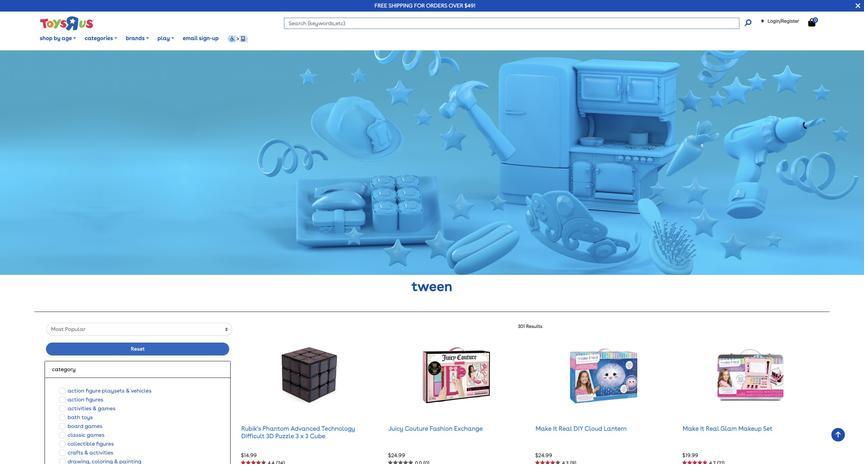 Task type: locate. For each thing, give the bounding box(es) containing it.
Enter Keyword or Item No. search field
[[284, 18, 740, 29]]

0 horizontal spatial 3
[[296, 433, 299, 440]]

login/register button
[[761, 18, 800, 25]]

tween main content
[[0, 50, 865, 465]]

figures down figure
[[86, 397, 103, 403]]

activities down action figures button
[[68, 406, 91, 412]]

make for make it real glam makeup set
[[683, 426, 699, 433]]

0 horizontal spatial make
[[536, 426, 552, 433]]

0 horizontal spatial &
[[84, 450, 88, 456]]

action up action figures button
[[68, 388, 84, 394]]

real left glam
[[706, 426, 719, 433]]

real
[[559, 426, 572, 433], [706, 426, 719, 433]]

play
[[158, 35, 170, 42]]

0
[[815, 17, 817, 22]]

bath toys
[[68, 415, 93, 421]]

set
[[764, 426, 773, 433]]

juicy
[[389, 426, 404, 433]]

playsets
[[102, 388, 125, 394]]

$24.99
[[388, 453, 405, 459], [536, 453, 552, 459]]

action figure playsets & vehicles
[[68, 388, 152, 394]]

1 $24.99 from the left
[[388, 453, 405, 459]]

2 make from the left
[[683, 426, 699, 433]]

& down the "collectible figures" button at the bottom of page
[[84, 450, 88, 456]]

1 horizontal spatial 3
[[305, 433, 309, 440]]

it left diy at right bottom
[[553, 426, 558, 433]]

1 real from the left
[[559, 426, 572, 433]]

0 vertical spatial action
[[68, 388, 84, 394]]

1 horizontal spatial it
[[701, 426, 705, 433]]

activities inside button
[[68, 406, 91, 412]]

$19.99
[[683, 453, 699, 459]]

1 it from the left
[[553, 426, 558, 433]]

product-tab tab panel
[[40, 323, 826, 465]]

games up collectible figures
[[87, 432, 105, 439]]

activities inside 'button'
[[89, 450, 113, 456]]

2 $24.99 from the left
[[536, 453, 552, 459]]

figures up "crafts & activities"
[[96, 441, 114, 448]]

0 vertical spatial activities
[[68, 406, 91, 412]]

phantom
[[263, 426, 289, 433]]

2 vertical spatial games
[[87, 432, 105, 439]]

games down 'action figure playsets & vehicles' button
[[98, 406, 115, 412]]

3 left x
[[296, 433, 299, 440]]

1 horizontal spatial $24.99
[[536, 453, 552, 459]]

& inside button
[[93, 406, 97, 412]]

age
[[62, 35, 72, 42]]

it
[[553, 426, 558, 433], [701, 426, 705, 433]]

make it real  diy cloud lantern image
[[570, 342, 638, 410]]

0 vertical spatial games
[[98, 406, 115, 412]]

crafts & activities
[[68, 450, 113, 456]]

1 action from the top
[[68, 388, 84, 394]]

menu bar
[[35, 27, 865, 50]]

rubik's phantom advanced technology difficult 3d puzzle 3 x 3 cube link
[[241, 426, 355, 440]]

advanced
[[291, 426, 320, 433]]

make it real glam makeup set link
[[683, 426, 773, 433]]

it for glam
[[701, 426, 705, 433]]

collectible figures
[[68, 441, 114, 448]]

figures
[[86, 397, 103, 403], [96, 441, 114, 448]]

1 horizontal spatial real
[[706, 426, 719, 433]]

couture
[[405, 426, 428, 433]]

it for diy
[[553, 426, 558, 433]]

free
[[375, 2, 388, 9]]

action
[[68, 388, 84, 394], [68, 397, 84, 403]]

by
[[54, 35, 60, 42]]

0 horizontal spatial real
[[559, 426, 572, 433]]

0 vertical spatial figures
[[86, 397, 103, 403]]

action up activities & games button
[[68, 397, 84, 403]]

vehicles
[[131, 388, 152, 394]]

difficult
[[241, 433, 265, 440]]

1 vertical spatial action
[[68, 397, 84, 403]]

2 real from the left
[[706, 426, 719, 433]]

1 horizontal spatial &
[[93, 406, 97, 412]]

real left diy at right bottom
[[559, 426, 572, 433]]

action inside button
[[68, 388, 84, 394]]

action figures
[[68, 397, 103, 403]]

$24.99 for make
[[536, 453, 552, 459]]

2 horizontal spatial &
[[126, 388, 130, 394]]

& inside 'button'
[[84, 450, 88, 456]]

0 vertical spatial &
[[126, 388, 130, 394]]

301
[[518, 324, 525, 329]]

figures inside button
[[86, 397, 103, 403]]

&
[[126, 388, 130, 394], [93, 406, 97, 412], [84, 450, 88, 456]]

games down toys
[[85, 423, 102, 430]]

0 link
[[809, 17, 823, 27]]

it left glam
[[701, 426, 705, 433]]

action inside button
[[68, 397, 84, 403]]

tween
[[412, 279, 453, 295]]

make it real  glam makeup set image
[[717, 342, 785, 410]]

rubik's
[[241, 426, 261, 433]]

shipping
[[389, 2, 413, 9]]

$49!
[[465, 2, 476, 9]]

None search field
[[284, 18, 752, 29]]

this icon serves as a link to download the essential accessibility assistive technology app for individuals with physical disabilities. it is featured as part of our commitment to diversity and inclusion. image
[[228, 35, 248, 43]]

email
[[183, 35, 198, 42]]

figures inside button
[[96, 441, 114, 448]]

activities down collectible figures
[[89, 450, 113, 456]]

shop by age
[[40, 35, 72, 42]]

toys
[[82, 415, 93, 421]]

board games
[[68, 423, 102, 430]]

1 vertical spatial &
[[93, 406, 97, 412]]

board games button
[[57, 422, 105, 431]]

301 results
[[518, 324, 543, 329]]

1 vertical spatial figures
[[96, 441, 114, 448]]

classic games
[[68, 432, 105, 439]]

3 right x
[[305, 433, 309, 440]]

rubik's phantom advanced technology difficult 3d puzzle 3 x 3 cube image
[[282, 342, 338, 410]]

$14.99
[[241, 453, 257, 459]]

rubik's phantom advanced technology difficult 3d puzzle 3 x 3 cube
[[241, 426, 355, 440]]

login/register
[[768, 18, 800, 24]]

2 action from the top
[[68, 397, 84, 403]]

0 horizontal spatial $24.99
[[388, 453, 405, 459]]

1 vertical spatial activities
[[89, 450, 113, 456]]

makeup
[[739, 426, 762, 433]]

categories
[[85, 35, 113, 42]]

2 it from the left
[[701, 426, 705, 433]]

1 make from the left
[[536, 426, 552, 433]]

0 horizontal spatial it
[[553, 426, 558, 433]]

activities
[[68, 406, 91, 412], [89, 450, 113, 456]]

reset
[[131, 346, 145, 353]]

cube
[[310, 433, 325, 440]]

3
[[296, 433, 299, 440], [305, 433, 309, 440]]

& up toys
[[93, 406, 97, 412]]

2 vertical spatial &
[[84, 450, 88, 456]]

action figure playsets & vehicles button
[[57, 387, 154, 396]]

1 vertical spatial games
[[85, 423, 102, 430]]

games inside button
[[98, 406, 115, 412]]

& left vehicles
[[126, 388, 130, 394]]

games
[[98, 406, 115, 412], [85, 423, 102, 430], [87, 432, 105, 439]]

make
[[536, 426, 552, 433], [683, 426, 699, 433]]

1 horizontal spatial make
[[683, 426, 699, 433]]



Task type: vqa. For each thing, say whether or not it's contained in the screenshot.
Advanced
yes



Task type: describe. For each thing, give the bounding box(es) containing it.
shopping bag image
[[809, 18, 816, 27]]

bath toys button
[[57, 414, 95, 422]]

classic
[[68, 432, 86, 439]]

for
[[414, 2, 425, 9]]

reset button
[[46, 343, 230, 356]]

action for action figure playsets & vehicles
[[68, 388, 84, 394]]

collectible figures button
[[57, 440, 116, 449]]

figures for action figures
[[86, 397, 103, 403]]

real for glam
[[706, 426, 719, 433]]

2 3 from the left
[[305, 433, 309, 440]]

collectible
[[68, 441, 95, 448]]

shop
[[40, 35, 52, 42]]

play button
[[153, 30, 178, 47]]

& for activities
[[84, 450, 88, 456]]

menu bar containing shop by age
[[35, 27, 865, 50]]

juicy couture fashion exchange
[[389, 426, 483, 433]]

email sign-up
[[183, 35, 219, 42]]

juicy couture fashion exchange image
[[423, 342, 491, 410]]

action figures button
[[57, 396, 105, 405]]

free shipping for orders over $49!
[[375, 2, 476, 9]]

make for make it real diy cloud lantern
[[536, 426, 552, 433]]

real for diy
[[559, 426, 572, 433]]

board
[[68, 423, 83, 430]]

x
[[301, 433, 304, 440]]

close button image
[[856, 2, 861, 10]]

shop by age button
[[35, 30, 80, 47]]

crafts & activities button
[[57, 449, 115, 458]]

diy
[[574, 426, 584, 433]]

& inside button
[[126, 388, 130, 394]]

toys r us image
[[40, 16, 94, 31]]

figure
[[86, 388, 101, 394]]

classic games button
[[57, 431, 107, 440]]

free shipping for orders over $49! link
[[375, 2, 476, 9]]

category element
[[52, 366, 224, 374]]

brands
[[126, 35, 145, 42]]

lantern
[[604, 426, 627, 433]]

glam
[[721, 426, 737, 433]]

cloud
[[585, 426, 603, 433]]

orders
[[426, 2, 448, 9]]

brands button
[[122, 30, 153, 47]]

3d
[[266, 433, 274, 440]]

bath
[[68, 415, 80, 421]]

up
[[212, 35, 219, 42]]

puzzle
[[275, 433, 294, 440]]

juicy couture fashion exchange link
[[389, 426, 483, 433]]

& for games
[[93, 406, 97, 412]]

make it real diy cloud lantern
[[536, 426, 627, 433]]

categories button
[[80, 30, 122, 47]]

technology
[[322, 426, 355, 433]]

figures for collectible figures
[[96, 441, 114, 448]]

make it real glam makeup set
[[683, 426, 773, 433]]

activities & games button
[[57, 405, 118, 414]]

1 3 from the left
[[296, 433, 299, 440]]

exchange
[[454, 426, 483, 433]]

sign-
[[199, 35, 212, 42]]

games for classic games
[[87, 432, 105, 439]]

category
[[52, 367, 76, 373]]

make it real diy cloud lantern link
[[536, 426, 627, 433]]

results
[[526, 324, 543, 329]]

$24.99 for juicy
[[388, 453, 405, 459]]

crafts
[[68, 450, 83, 456]]

games for board games
[[85, 423, 102, 430]]

email sign-up link
[[178, 30, 223, 47]]

action for action figures
[[68, 397, 84, 403]]

activities & games
[[68, 406, 115, 412]]

over
[[449, 2, 463, 9]]

fashion
[[430, 426, 453, 433]]



